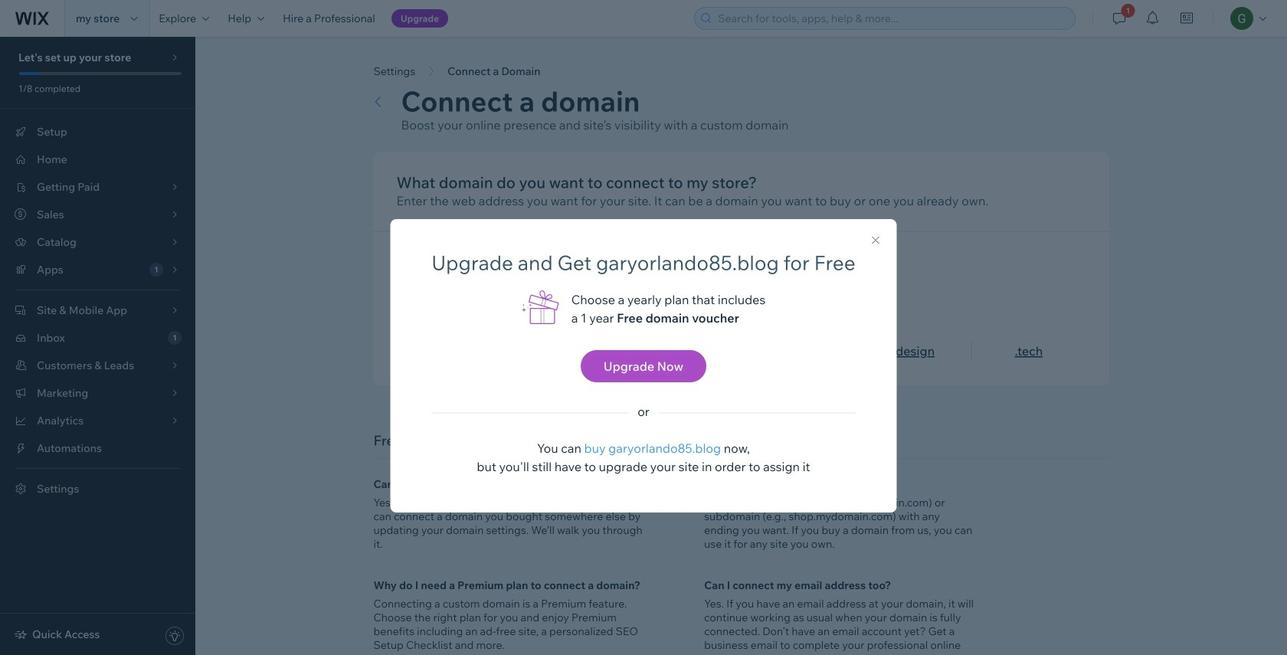 Task type: describe. For each thing, give the bounding box(es) containing it.
sidebar element
[[0, 37, 195, 655]]



Task type: locate. For each thing, give the bounding box(es) containing it.
Search for tools, apps, help & more... field
[[714, 8, 1071, 29]]

e.g. mystunningwebsite.com field
[[423, 260, 778, 291]]



Task type: vqa. For each thing, say whether or not it's contained in the screenshot.
right VAT (11%)
no



